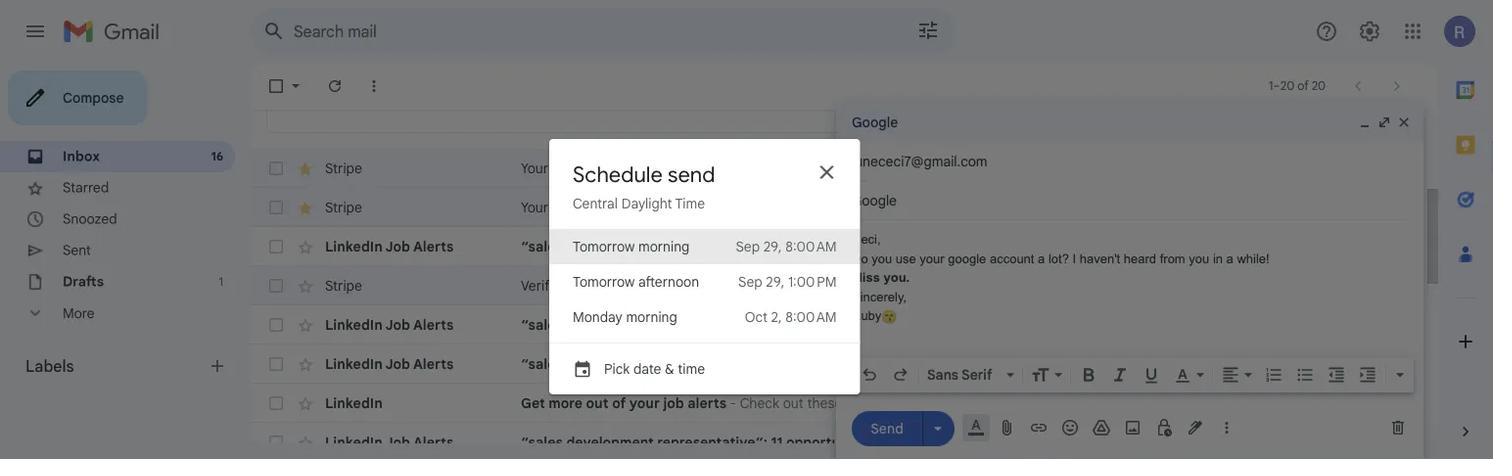 Task type: describe. For each thing, give the bounding box(es) containing it.
representative for "sales development representative": 20 opportunities
[[1019, 238, 1112, 255]]

8:00 am for oct 2, 8:00 am
[[786, 309, 837, 326]]

cell inside row
[[1353, 159, 1423, 178]]

1 out from the left
[[586, 395, 609, 412]]

"sales for "sales development representative": 20 opportunities
[[521, 238, 563, 255]]

alerts for "sales development representative": 30+ opportunities
[[413, 316, 454, 333]]

your for your stripe password has been updated ‌ ‌ ‌ ‌ ‌ ‌ ‌ ‌ ‌ ‌ ‌ ‌ ‌ ‌ ‌ ‌ ‌ ‌ ‌ ‌ ‌ ‌ ‌ ‌ ‌ ‌ ‌ ‌ ‌ ‌ ‌ ‌ ‌ ‌ ‌ ‌ ‌ ‌ ‌ ‌ ‌ ‌ ‌ ‌ ‌ ‌ ‌ ‌ ‌ ‌ ‌ ‌ ‌ ‌ ‌ ‌ ‌ ‌ ‌ ‌ ‌ ‌ ‌ ‌ ‌ ‌ ‌ ‌ ‌ ‌ ‌ ‌ ‌ ‌ ‌ ‌ ‌ ‌ ‌ ‌ ‌ ‌
[[782, 160, 809, 177]]

menu containing tomorrow morning
[[549, 229, 861, 395]]

use
[[710, 199, 734, 216]]

drafts
[[63, 273, 104, 290]]

"sales development representative": 22 opportunities - sales development representative and other roles are available ͏ ͏ ͏ ͏ ͏ ͏ ͏ ͏ ͏ ͏ ͏ ͏ ͏ ͏ ͏ ͏ ͏ ͏ ͏ ͏ ͏ ͏ ͏ ͏ ͏ ͏ ͏ ͏ ͏ ͏ ͏ ͏ ͏ ͏ ͏ ͏ ͏ ͏ ͏ ͏ ͏ ͏ ͏ ͏ ͏ ͏ ͏ ͏ ͏ ͏ ͏ ͏ ͏ ͏ ͏ ͏ ͏ ͏
[[521, 356, 1494, 373]]

- right alerts on the left
[[730, 395, 737, 412]]

8:00 am for sep 29, 8:00 am
[[786, 238, 837, 255]]

password for your stripe password has been updated ‌ ‌ ‌ ‌ ‌ ‌ ‌ ‌ ‌ ‌ ‌ ‌ ‌ ‌ ‌ ‌ ‌ ‌ ‌ ‌ ‌ ‌ ‌ ‌ ‌ ‌ ‌ ‌ ‌ ‌ ‌ ‌ ‌ ‌ ‌ ‌ ‌ ‌ ‌ ‌ ‌ ‌ ‌ ‌ ‌ ‌ ‌ ‌ ‌ ‌ ‌ ‌ ‌ ‌ ‌ ‌ ‌ ‌ ‌ ‌ ‌ ‌ ‌ ‌ ‌ ‌ ‌ ‌ ‌ ‌ ‌ ‌ ‌ ‌ ‌ ‌ ‌ ‌ ‌ ‌ ‌ ‌
[[853, 160, 913, 177]]

representative": for 20
[[657, 238, 768, 255]]

main menu image
[[24, 20, 47, 43]]

time
[[678, 360, 705, 378]]

"sales for "sales development representative": 11 opportunities
[[521, 434, 563, 451]]

&
[[665, 360, 674, 378]]

password for your stripe password has been updated
[[592, 160, 652, 177]]

and for "sales development representative": 11 opportunities
[[1110, 434, 1133, 451]]

linkedin for "sales development representative": 30+ opportunities - sales development representative and other roles are available ͏ ͏ ͏ ͏ ͏ ͏ ͏ ͏ ͏ ͏ ͏ ͏ ͏ ͏ ͏ ͏ ͏ ͏ ͏ ͏ ͏ ͏ ͏ ͏ ͏ ͏ ͏ ͏ ͏ ͏ ͏ ͏ ͏ ͏ ͏ ͏ ͏ ͏ ͏ ͏ ͏ ͏ ͏ ͏ ͏ ͏ ͏ ͏ ͏ ͏ ͏ ͏ ͏ ͏ ͏ ͏
[[325, 316, 383, 333]]

job
[[663, 395, 684, 412]]

pick
[[604, 360, 630, 378]]

compose
[[63, 89, 124, 106]]

labels
[[25, 357, 74, 376]]

compose button
[[8, 71, 147, 125]]

job for "sales development representative": 30+ opportunities - sales development representative and other roles are available ͏ ͏ ͏ ͏ ͏ ͏ ͏ ͏ ͏ ͏ ͏ ͏ ͏ ͏ ͏ ͏ ͏ ͏ ͏ ͏ ͏ ͏ ͏ ͏ ͏ ͏ ͏ ͏ ͏ ͏ ͏ ͏ ͏ ͏ ͏ ͏ ͏ ͏ ͏ ͏ ͏ ͏ ͏ ͏ ͏ ͏ ͏ ͏ ͏ ͏ ͏ ͏ ͏ ͏ ͏ ͏
[[385, 316, 410, 333]]

updated for your stripe password has been updated
[[716, 160, 769, 177]]

30+
[[771, 316, 796, 333]]

4 linkedin from the top
[[325, 395, 383, 412]]

labels heading
[[25, 357, 208, 376]]

starred
[[63, 179, 109, 196]]

"sales development representative": 11 opportunities - sales development representative and other roles are available ͏ ͏ ͏ ͏ ͏ ͏ ͏ ͏ ͏ ͏ ͏ ͏ ͏ ͏ ͏ ͏ ͏ ͏ ͏ ͏ ͏ ͏ ͏ ͏ ͏ ͏ ͏ ͏ ͏ ͏ ͏ ͏ ͏ ͏ ͏ ͏ ͏ ͏ ͏ ͏ ͏ ͏ ͏ ͏ ͏ ͏ ͏ ͏ ͏ ͏ ͏ ͏ ͏ ͏ ͏ ͏ ͏ ͏ ͏ ͏
[[521, 434, 1494, 451]]

alerts for "sales development representative": 11 opportunities
[[413, 434, 454, 451]]

roles for "sales development representative": 30+ opportunities - sales development representative and other roles are available ͏ ͏ ͏ ͏ ͏ ͏ ͏ ͏ ͏ ͏ ͏ ͏ ͏ ͏ ͏ ͏ ͏ ͏ ͏ ͏ ͏ ͏ ͏ ͏ ͏ ͏ ͏ ͏ ͏ ͏ ͏ ͏ ͏ ͏ ͏ ͏ ͏ ͏ ͏ ͏ ͏ ͏ ͏ ͏ ͏ ͏ ͏ ͏ ͏ ͏ ͏ ͏ ͏ ͏ ͏ ͏
[[1188, 316, 1218, 333]]

this
[[737, 199, 760, 216]]

central daylight time
[[573, 195, 705, 212]]

29, for 8:00 am
[[764, 238, 782, 255]]

opportunities for "sales development representative": 20 opportunities
[[792, 238, 883, 255]]

"sales for "sales development representative": 22 opportunities
[[521, 356, 563, 373]]

are for "sales development representative": 22 opportunities - sales development representative and other roles are available ͏ ͏ ͏ ͏ ͏ ͏ ͏ ͏ ͏ ͏ ͏ ͏ ͏ ͏ ͏ ͏ ͏ ͏ ͏ ͏ ͏ ͏ ͏ ͏ ͏ ͏ ͏ ͏ ͏ ͏ ͏ ͏ ͏ ͏ ͏ ͏ ͏ ͏ ͏ ͏ ͏ ͏ ͏ ͏ ͏ ͏ ͏ ͏ ͏ ͏ ͏ ͏ ͏ ͏ ͏ ͏ ͏ ͏
[[1212, 356, 1232, 373]]

sales for "sales development representative": 20 opportunities
[[896, 238, 930, 255]]

"sales for "sales development representative": 30+ opportunities
[[521, 316, 563, 333]]

settings image
[[1358, 20, 1382, 43]]

are for "sales development representative": 30+ opportunities - sales development representative and other roles are available ͏ ͏ ͏ ͏ ͏ ͏ ͏ ͏ ͏ ͏ ͏ ͏ ͏ ͏ ͏ ͏ ͏ ͏ ͏ ͏ ͏ ͏ ͏ ͏ ͏ ͏ ͏ ͏ ͏ ͏ ͏ ͏ ͏ ͏ ͏ ͏ ͏ ͏ ͏ ͏ ͏ ͏ ͏ ͏ ͏ ͏ ͏ ͏ ͏ ͏ ͏ ͏ ͏ ͏ ͏ ͏
[[1221, 316, 1241, 333]]

to
[[798, 199, 811, 216]]

has for your stripe password has been updated ‌ ‌ ‌ ‌ ‌ ‌ ‌ ‌ ‌ ‌ ‌ ‌ ‌ ‌ ‌ ‌ ‌ ‌ ‌ ‌ ‌ ‌ ‌ ‌ ‌ ‌ ‌ ‌ ‌ ‌ ‌ ‌ ‌ ‌ ‌ ‌ ‌ ‌ ‌ ‌ ‌ ‌ ‌ ‌ ‌ ‌ ‌ ‌ ‌ ‌ ‌ ‌ ‌ ‌ ‌ ‌ ‌ ‌ ‌ ‌ ‌ ‌ ‌ ‌ ‌ ‌ ‌ ‌ ‌ ‌ ‌ ‌ ‌ ‌ ‌ ‌ ‌ ‌ ‌ ‌ ‌ ‌
[[917, 160, 939, 177]]

development for "sales development representative": 22 opportunities - sales development representative and other roles are available ͏ ͏ ͏ ͏ ͏ ͏ ͏ ͏ ͏ ͏ ͏ ͏ ͏ ͏ ͏ ͏ ͏ ͏ ͏ ͏ ͏ ͏ ͏ ͏ ͏ ͏ ͏ ͏ ͏ ͏ ͏ ͏ ͏ ͏ ͏ ͏ ͏ ͏ ͏ ͏ ͏ ͏ ͏ ͏ ͏ ͏ ͏ ͏ ͏ ͏ ͏ ͏ ͏ ͏ ͏ ͏ ͏ ͏
[[567, 356, 654, 373]]

drafts link
[[63, 273, 104, 290]]

gmail image
[[63, 12, 169, 51]]

available for "sales development representative": 11 opportunities - sales development representative and other roles are available ͏ ͏ ͏ ͏ ͏ ͏ ͏ ͏ ͏ ͏ ͏ ͏ ͏ ͏ ͏ ͏ ͏ ͏ ͏ ͏ ͏ ͏ ͏ ͏ ͏ ͏ ͏ ͏ ͏ ͏ ͏ ͏ ͏ ͏ ͏ ͏ ͏ ͏ ͏ ͏ ͏ ͏ ͏ ͏ ͏ ͏ ͏ ͏ ͏ ͏ ͏ ͏ ͏ ͏ ͏ ͏ ͏ ͏ ͏ ͏
[[1231, 434, 1286, 451]]

tomorrow for tomorrow morning
[[573, 238, 635, 255]]

updated for your stripe password has been updated ‌ ‌ ‌ ‌ ‌ ‌ ‌ ‌ ‌ ‌ ‌ ‌ ‌ ‌ ‌ ‌ ‌ ‌ ‌ ‌ ‌ ‌ ‌ ‌ ‌ ‌ ‌ ‌ ‌ ‌ ‌ ‌ ‌ ‌ ‌ ‌ ‌ ‌ ‌ ‌ ‌ ‌ ‌ ‌ ‌ ‌ ‌ ‌ ‌ ‌ ‌ ‌ ‌ ‌ ‌ ‌ ‌ ‌ ‌ ‌ ‌ ‌ ‌ ‌ ‌ ‌ ‌ ‌ ‌ ‌ ‌ ‌ ‌ ‌ ‌ ‌ ‌ ‌ ‌ ‌ ‌ ‌
[[977, 160, 1029, 177]]

tomorrow afternoon
[[573, 273, 699, 290]]

tips
[[846, 395, 869, 412]]

your stripe password has been updated ‌ ‌ ‌ ‌ ‌ ‌ ‌ ‌ ‌ ‌ ‌ ‌ ‌ ‌ ‌ ‌ ‌ ‌ ‌ ‌ ‌ ‌ ‌ ‌ ‌ ‌ ‌ ‌ ‌ ‌ ‌ ‌ ‌ ‌ ‌ ‌ ‌ ‌ ‌ ‌ ‌ ‌ ‌ ‌ ‌ ‌ ‌ ‌ ‌ ‌ ‌ ‌ ‌ ‌ ‌ ‌ ‌ ‌ ‌ ‌ ‌ ‌ ‌ ‌ ‌ ‌ ‌ ‌ ‌ ‌ ‌ ‌ ‌ ‌ ‌ ‌ ‌ ‌ ‌ ‌ ‌ ‌
[[782, 160, 1317, 177]]

verify
[[521, 277, 557, 294]]

pick date & time
[[604, 360, 705, 378]]

inbox link
[[63, 148, 100, 165]]

1:00 pm
[[788, 273, 837, 290]]

linkedin job alerts for "sales development representative": 11 opportunities
[[325, 434, 454, 451]]

1 code from the left
[[665, 199, 696, 216]]

11
[[771, 434, 783, 451]]

schedule
[[573, 161, 663, 188]]

roles for "sales development representative": 11 opportunities - sales development representative and other roles are available ͏ ͏ ͏ ͏ ͏ ͏ ͏ ͏ ͏ ͏ ͏ ͏ ͏ ͏ ͏ ͏ ͏ ͏ ͏ ͏ ͏ ͏ ͏ ͏ ͏ ͏ ͏ ͏ ͏ ͏ ͏ ͏ ͏ ͏ ͏ ͏ ͏ ͏ ͏ ͏ ͏ ͏ ͏ ͏ ͏ ͏ ͏ ͏ ͏ ͏ ͏ ͏ ͏ ͏ ͏ ͏ ͏ ͏ ͏ ͏
[[1174, 434, 1204, 451]]

- down your stripe verification code - use this code to update your account details ‌ ‌ ‌ ‌ ‌ ‌ ‌ ‌ ‌ ‌ ‌ ‌ ‌ ‌ ‌ ‌ ‌ ‌ ‌ ‌ ‌ ‌ ‌ ‌ ‌ ‌ ‌ ‌ ‌ ‌ ‌ ‌ ‌ ‌ ‌ ‌ ‌ ‌ ‌ ‌ ‌ ‌ ‌ ‌ ‌ ‌ ‌ ‌ ‌ ‌ ‌ ‌ ‌ ‌ ‌ ‌ ‌ ‌ ‌ ‌ ‌ ‌ ‌ ‌ ‌ ‌ ‌ ‌ ‌ ‌ ‌ ‌ ‌ ‌ ‌ ‌ ‌ ‌
[[886, 238, 893, 255]]

new
[[773, 277, 799, 294]]

3 row from the top
[[251, 227, 1494, 266]]

25
[[1394, 435, 1407, 450]]

1 row from the top
[[251, 149, 1423, 188]]

1 horizontal spatial get
[[638, 277, 660, 294]]

monday morning
[[573, 309, 678, 326]]

other for "sales development representative": 22 opportunities
[[1141, 356, 1175, 373]]

linkedin for "sales development representative": 22 opportunities - sales development representative and other roles are available ͏ ͏ ͏ ͏ ͏ ͏ ͏ ͏ ͏ ͏ ͏ ͏ ͏ ͏ ͏ ͏ ͏ ͏ ͏ ͏ ͏ ͏ ͏ ͏ ͏ ͏ ͏ ͏ ͏ ͏ ͏ ͏ ͏ ͏ ͏ ͏ ͏ ͏ ͏ ͏ ͏ ͏ ͏ ͏ ͏ ͏ ͏ ͏ ͏ ͏ ͏ ͏ ͏ ͏ ͏ ͏ ͏ ͏
[[325, 356, 383, 373]]

development for "sales development representative": 20 opportunities - sales development representative and other roles are available ͏ ͏ ͏ ͏ ͏ ͏ ͏ ͏ ͏ ͏ ͏ ͏ ͏ ͏ ͏ ͏ ͏ ͏ ͏ ͏ ͏ ͏ ͏ ͏ ͏ ͏ ͏ ͏ ͏ ͏ ͏ ͏ ͏ ͏ ͏ ͏ ͏ ͏ ͏ ͏ ͏ ͏ ͏ ͏ ͏ ͏ ͏ ͏ ͏ ͏ ͏ ͏ ͏ ͏ ͏ ͏ ͏ ͏
[[567, 238, 654, 255]]

- left use at the top of page
[[700, 199, 706, 216]]

linkedin for "sales development representative": 20 opportunities - sales development representative and other roles are available ͏ ͏ ͏ ͏ ͏ ͏ ͏ ͏ ͏ ͏ ͏ ͏ ͏ ͏ ͏ ͏ ͏ ͏ ͏ ͏ ͏ ͏ ͏ ͏ ͏ ͏ ͏ ͏ ͏ ͏ ͏ ͏ ͏ ͏ ͏ ͏ ͏ ͏ ͏ ͏ ͏ ͏ ͏ ͏ ͏ ͏ ͏ ͏ ͏ ͏ ͏ ͏ ͏ ͏ ͏ ͏ ͏ ͏
[[325, 238, 383, 255]]

advanced search options image
[[909, 11, 948, 50]]

other for "sales development representative": 11 opportunities
[[1137, 434, 1171, 451]]

afternoon
[[639, 273, 699, 290]]

daylight
[[622, 195, 672, 212]]

your right "of"
[[630, 395, 660, 412]]

details
[[947, 199, 988, 216]]

roles for "sales development representative": 20 opportunities - sales development representative and other roles are available ͏ ͏ ͏ ͏ ͏ ͏ ͏ ͏ ͏ ͏ ͏ ͏ ͏ ͏ ͏ ͏ ͏ ͏ ͏ ͏ ͏ ͏ ͏ ͏ ͏ ͏ ͏ ͏ ͏ ͏ ͏ ͏ ͏ ͏ ͏ ͏ ͏ ͏ ͏ ͏ ͏ ͏ ͏ ͏ ͏ ͏ ͏ ͏ ͏ ͏ ͏ ͏ ͏ ͏ ͏ ͏ ͏ ͏
[[1179, 238, 1210, 255]]

check
[[740, 395, 780, 412]]

update
[[814, 199, 858, 216]]

and for "sales development representative": 20 opportunities
[[1115, 238, 1139, 255]]

1
[[219, 275, 223, 289]]

opportunities for "sales development representative": 30+ opportunities
[[800, 316, 891, 333]]

linkedin job alerts for "sales development representative": 22 opportunities
[[325, 356, 454, 373]]

time
[[675, 195, 705, 212]]

inbox
[[63, 148, 100, 165]]

of
[[612, 395, 626, 412]]

sep 26 for sales development representative and other roles are available ͏ ͏ ͏ ͏ ͏ ͏ ͏ ͏ ͏ ͏ ͏ ͏ ͏ ͏ ͏ ͏ ͏ ͏ ͏ ͏ ͏ ͏ ͏ ͏ ͏ ͏ ͏ ͏ ͏ ͏ ͏ ͏ ͏ ͏ ͏ ͏ ͏ ͏ ͏ ͏ ͏ ͏ ͏ ͏ ͏ ͏ ͏ ͏ ͏ ͏ ͏ ͏ ͏ ͏ ͏ ͏ ͏ ͏
[[1369, 357, 1407, 372]]

representative": for 30+
[[657, 316, 768, 333]]

linkedin job alerts for "sales development representative": 30+ opportunities
[[325, 316, 454, 333]]

tomorrow morning
[[573, 238, 690, 255]]

been for your stripe password has been updated ‌ ‌ ‌ ‌ ‌ ‌ ‌ ‌ ‌ ‌ ‌ ‌ ‌ ‌ ‌ ‌ ‌ ‌ ‌ ‌ ‌ ‌ ‌ ‌ ‌ ‌ ‌ ‌ ‌ ‌ ‌ ‌ ‌ ‌ ‌ ‌ ‌ ‌ ‌ ‌ ‌ ‌ ‌ ‌ ‌ ‌ ‌ ‌ ‌ ‌ ‌ ‌ ‌ ‌ ‌ ‌ ‌ ‌ ‌ ‌ ‌ ‌ ‌ ‌ ‌ ‌ ‌ ‌ ‌ ‌ ‌ ‌ ‌ ‌ ‌ ‌ ‌ ‌ ‌ ‌ ‌ ‌
[[942, 160, 974, 177]]

get more out of your job alerts - check out these tips ‌ ‌ ‌ ‌ ‌ ‌ ‌ ‌ ‌ ‌ ‌ ‌ ‌ ‌ ‌ ‌ ‌ ‌ ‌ ‌ ‌ ‌ ‌ ‌ ‌ ‌ ‌ ‌ ‌ ‌ ‌ ‌ ‌ ‌ ‌ ‌ ‌ ‌ ‌ ‌ ‌ ‌ ‌ ‌ ‌ ‌ ‌ ‌ ‌ ‌ ‌ ‌ ‌ ‌ ‌ ‌ ‌ ‌ ‌ ‌ ‌ ‌ ‌ ‌ ‌ ‌ ‌ ‌ ‌ ‌ ‌ ‌ ‌ ‌ ‌ ‌ ‌ ‌ ‌ ‌ ‌ ‌ ‌ ‌ ‌ ‌ ‌ ‌ ‌ ‌
[[521, 395, 1185, 412]]

6 row from the top
[[251, 345, 1494, 384]]

your stripe verification code - use this code to update your account details ‌ ‌ ‌ ‌ ‌ ‌ ‌ ‌ ‌ ‌ ‌ ‌ ‌ ‌ ‌ ‌ ‌ ‌ ‌ ‌ ‌ ‌ ‌ ‌ ‌ ‌ ‌ ‌ ‌ ‌ ‌ ‌ ‌ ‌ ‌ ‌ ‌ ‌ ‌ ‌ ‌ ‌ ‌ ‌ ‌ ‌ ‌ ‌ ‌ ‌ ‌ ‌ ‌ ‌ ‌ ‌ ‌ ‌ ‌ ‌ ‌ ‌ ‌ ‌ ‌ ‌ ‌ ‌ ‌ ‌ ‌ ‌ ‌ ‌ ‌ ‌ ‌ ‌
[[521, 199, 1262, 216]]

5 row from the top
[[251, 306, 1494, 345]]

starred link
[[63, 179, 109, 196]]

send
[[668, 161, 715, 188]]

your right update
[[862, 199, 890, 216]]

other for "sales development representative": 30+ opportunities
[[1150, 316, 1184, 333]]

sep 26 for check out these tips ‌ ‌ ‌ ‌ ‌ ‌ ‌ ‌ ‌ ‌ ‌ ‌ ‌ ‌ ‌ ‌ ‌ ‌ ‌ ‌ ‌ ‌ ‌ ‌ ‌ ‌ ‌ ‌ ‌ ‌ ‌ ‌ ‌ ‌ ‌ ‌ ‌ ‌ ‌ ‌ ‌ ‌ ‌ ‌ ‌ ‌ ‌ ‌ ‌ ‌ ‌ ‌ ‌ ‌ ‌ ‌ ‌ ‌ ‌ ‌ ‌ ‌ ‌ ‌ ‌ ‌ ‌ ‌ ‌ ‌ ‌ ‌ ‌ ‌ ‌ ‌ ‌ ‌ ‌ ‌ ‌ ‌ ‌ ‌ ‌ ‌ ‌ ‌ ‌ ‌
[[1369, 396, 1407, 411]]

has for your stripe password has been updated
[[656, 160, 678, 177]]

available for "sales development representative": 22 opportunities - sales development representative and other roles are available ͏ ͏ ͏ ͏ ͏ ͏ ͏ ͏ ͏ ͏ ͏ ͏ ͏ ͏ ͏ ͏ ͏ ͏ ͏ ͏ ͏ ͏ ͏ ͏ ͏ ͏ ͏ ͏ ͏ ͏ ͏ ͏ ͏ ͏ ͏ ͏ ͏ ͏ ͏ ͏ ͏ ͏ ͏ ͏ ͏ ͏ ͏ ͏ ͏ ͏ ͏ ͏ ͏ ͏ ͏ ͏ ͏ ͏
[[1236, 356, 1290, 373]]

26 for get more out of your job alerts - check out these tips ‌ ‌ ‌ ‌ ‌ ‌ ‌ ‌ ‌ ‌ ‌ ‌ ‌ ‌ ‌ ‌ ‌ ‌ ‌ ‌ ‌ ‌ ‌ ‌ ‌ ‌ ‌ ‌ ‌ ‌ ‌ ‌ ‌ ‌ ‌ ‌ ‌ ‌ ‌ ‌ ‌ ‌ ‌ ‌ ‌ ‌ ‌ ‌ ‌ ‌ ‌ ‌ ‌ ‌ ‌ ‌ ‌ ‌ ‌ ‌ ‌ ‌ ‌ ‌ ‌ ‌ ‌ ‌ ‌ ‌ ‌ ‌ ‌ ‌ ‌ ‌ ‌ ‌ ‌ ‌ ‌ ‌ ‌ ‌ ‌ ‌ ‌ ‌ ‌ ‌
[[1394, 396, 1407, 411]]

job for "sales development representative": 20 opportunities - sales development representative and other roles are available ͏ ͏ ͏ ͏ ͏ ͏ ͏ ͏ ͏ ͏ ͏ ͏ ͏ ͏ ͏ ͏ ͏ ͏ ͏ ͏ ͏ ͏ ͏ ͏ ͏ ͏ ͏ ͏ ͏ ͏ ͏ ͏ ͏ ͏ ͏ ͏ ͏ ͏ ͏ ͏ ͏ ͏ ͏ ͏ ͏ ͏ ͏ ͏ ͏ ͏ ͏ ͏ ͏ ͏ ͏ ͏ ͏ ͏
[[385, 238, 410, 255]]



Task type: locate. For each thing, give the bounding box(es) containing it.
2 8:00 am from the top
[[786, 309, 837, 326]]

get left started
[[638, 277, 660, 294]]

1 vertical spatial get
[[521, 395, 545, 412]]

1 vertical spatial sep 26
[[1369, 396, 1407, 411]]

refresh image
[[325, 76, 345, 96]]

2 linkedin job alerts from the top
[[325, 316, 454, 333]]

development up "sales development representative": 22 opportunities - sales development representative and other roles are available ͏ ͏ ͏ ͏ ͏ ͏ ͏ ͏ ͏ ͏ ͏ ͏ ͏ ͏ ͏ ͏ ͏ ͏ ͏ ͏ ͏ ͏ ͏ ͏ ͏ ͏ ͏ ͏ ͏ ͏ ͏ ͏ ͏ ͏ ͏ ͏ ͏ ͏ ͏ ͏ ͏ ͏ ͏ ͏ ͏ ͏ ͏ ͏ ͏ ͏ ͏ ͏ ͏ ͏ ͏ ͏ ͏ ͏ on the bottom of page
[[941, 316, 1023, 333]]

sales up get more out of your job alerts - check out these tips ‌ ‌ ‌ ‌ ‌ ‌ ‌ ‌ ‌ ‌ ‌ ‌ ‌ ‌ ‌ ‌ ‌ ‌ ‌ ‌ ‌ ‌ ‌ ‌ ‌ ‌ ‌ ‌ ‌ ‌ ‌ ‌ ‌ ‌ ‌ ‌ ‌ ‌ ‌ ‌ ‌ ‌ ‌ ‌ ‌ ‌ ‌ ‌ ‌ ‌ ‌ ‌ ‌ ‌ ‌ ‌ ‌ ‌ ‌ ‌ ‌ ‌ ‌ ‌ ‌ ‌ ‌ ‌ ‌ ‌ ‌ ‌ ‌ ‌ ‌ ‌ ‌ ‌ ‌ ‌ ‌ ‌ ‌ ‌ ‌ ‌ ‌ ‌ ‌ ‌
[[895, 356, 928, 373]]

your
[[521, 160, 549, 177], [782, 160, 809, 177], [521, 199, 549, 216]]

representative for "sales development representative": 30+ opportunities
[[1027, 316, 1120, 333]]

roles for "sales development representative": 22 opportunities - sales development representative and other roles are available ͏ ͏ ͏ ͏ ͏ ͏ ͏ ͏ ͏ ͏ ͏ ͏ ͏ ͏ ͏ ͏ ͏ ͏ ͏ ͏ ͏ ͏ ͏ ͏ ͏ ͏ ͏ ͏ ͏ ͏ ͏ ͏ ͏ ͏ ͏ ͏ ͏ ͏ ͏ ͏ ͏ ͏ ͏ ͏ ͏ ͏ ͏ ͏ ͏ ͏ ͏ ͏ ͏ ͏ ͏ ͏ ͏ ͏
[[1178, 356, 1209, 373]]

representative for "sales development representative": 11 opportunities
[[1013, 434, 1106, 451]]

your
[[862, 199, 890, 216], [560, 277, 588, 294], [742, 277, 770, 294], [630, 395, 660, 412]]

8:00 am
[[786, 238, 837, 255], [786, 309, 837, 326]]

4 linkedin job alerts from the top
[[325, 434, 454, 451]]

development for "sales development representative": 11 opportunities - sales development representative and other roles are available ͏ ͏ ͏ ͏ ͏ ͏ ͏ ͏ ͏ ͏ ͏ ͏ ͏ ͏ ͏ ͏ ͏ ͏ ͏ ͏ ͏ ͏ ͏ ͏ ͏ ͏ ͏ ͏ ͏ ͏ ͏ ͏ ͏ ͏ ͏ ͏ ͏ ͏ ͏ ͏ ͏ ͏ ͏ ͏ ͏ ͏ ͏ ͏ ͏ ͏ ͏ ͏ ͏ ͏ ͏ ͏ ͏ ͏ ͏ ͏
[[567, 434, 654, 451]]

are
[[1213, 238, 1233, 255], [1221, 316, 1241, 333], [1212, 356, 1232, 373], [1208, 434, 1228, 451]]

2 linkedin from the top
[[325, 316, 383, 333]]

0 vertical spatial account
[[893, 199, 944, 216]]

morning up 'afternoon' in the bottom left of the page
[[639, 238, 690, 255]]

1 alerts from the top
[[413, 238, 454, 255]]

tomorrow for tomorrow afternoon
[[573, 273, 635, 290]]

account right 1:00 pm
[[842, 277, 893, 294]]

29, up 2,
[[766, 273, 785, 290]]

3 job from the top
[[385, 356, 410, 373]]

and for "sales development representative": 22 opportunities
[[1114, 356, 1138, 373]]

row down 22
[[251, 384, 1423, 423]]

1 horizontal spatial password
[[853, 160, 913, 177]]

sep 29, 8:00 am
[[736, 238, 837, 255]]

4 alerts from the top
[[413, 434, 454, 451]]

account left details
[[893, 199, 944, 216]]

representative up "sales development representative": 22 opportunities - sales development representative and other roles are available ͏ ͏ ͏ ͏ ͏ ͏ ͏ ͏ ͏ ͏ ͏ ͏ ͏ ͏ ͏ ͏ ͏ ͏ ͏ ͏ ͏ ͏ ͏ ͏ ͏ ͏ ͏ ͏ ͏ ͏ ͏ ͏ ͏ ͏ ͏ ͏ ͏ ͏ ͏ ͏ ͏ ͏ ͏ ͏ ͏ ͏ ͏ ͏ ͏ ͏ ͏ ͏ ͏ ͏ ͏ ͏ ͏ ͏ on the bottom of page
[[1027, 316, 1120, 333]]

representative": down "with"
[[657, 316, 768, 333]]

development up email
[[567, 238, 654, 255]]

tomorrow up monday
[[573, 273, 635, 290]]

representative down "sales development representative": 22 opportunities - sales development representative and other roles are available ͏ ͏ ͏ ͏ ͏ ͏ ͏ ͏ ͏ ͏ ͏ ͏ ͏ ͏ ͏ ͏ ͏ ͏ ͏ ͏ ͏ ͏ ͏ ͏ ͏ ͏ ͏ ͏ ͏ ͏ ͏ ͏ ͏ ͏ ͏ ͏ ͏ ͏ ͏ ͏ ͏ ͏ ͏ ͏ ͏ ͏ ͏ ͏ ͏ ͏ ͏ ͏ ͏ ͏ ͏ ͏ ͏ ͏ on the bottom of page
[[1013, 434, 1106, 451]]

29, for 1:00 pm
[[766, 273, 785, 290]]

22
[[771, 356, 787, 373]]

search mail image
[[257, 14, 292, 49]]

representative
[[1019, 238, 1112, 255], [1027, 316, 1120, 333], [1017, 356, 1110, 373], [1013, 434, 1106, 451]]

0 horizontal spatial updated
[[716, 160, 769, 177]]

representative": down use at the top of page
[[657, 238, 768, 255]]

0 horizontal spatial out
[[586, 395, 609, 412]]

sales down verify your email - get started with your new stripe account ‌ ‌ ‌ ‌ ‌ ‌ ‌ ‌ ‌ ‌ ‌ ‌ ‌ ‌ ‌ ‌ ‌ ‌ ‌ ‌ ‌ ‌ ‌ ‌ ‌ ‌ ‌ ‌ ‌ ‌ ‌ ‌ ‌ ‌ ‌ ‌ ‌ ‌ ‌ ‌ ‌ ‌ ‌ ‌ ‌ ‌ ‌ ‌ ‌ ‌ ‌ ‌ ‌ ‌ ‌ ‌ ‌ ‌ ‌ ‌ ‌ ‌ ‌ ‌ ‌ ‌ ‌ ‌ ‌ ‌ ‌ ‌ ‌ ‌ ‌ ‌ ‌ ‌ ‌ ‌
[[904, 316, 938, 333]]

0 vertical spatial 29,
[[764, 238, 782, 255]]

morning for monday morning
[[626, 309, 678, 326]]

mon, sep 25, 2023, 1:05 pm element
[[1369, 433, 1407, 452]]

row up sep 29, 8:00 am
[[251, 188, 1423, 227]]

are for "sales development representative": 11 opportunities - sales development representative and other roles are available ͏ ͏ ͏ ͏ ͏ ͏ ͏ ͏ ͏ ͏ ͏ ͏ ͏ ͏ ͏ ͏ ͏ ͏ ͏ ͏ ͏ ͏ ͏ ͏ ͏ ͏ ͏ ͏ ͏ ͏ ͏ ͏ ͏ ͏ ͏ ͏ ͏ ͏ ͏ ͏ ͏ ͏ ͏ ͏ ͏ ͏ ͏ ͏ ͏ ͏ ͏ ͏ ͏ ͏ ͏ ͏ ͏ ͏ ͏ ͏
[[1208, 434, 1228, 451]]

"sales
[[521, 238, 563, 255], [521, 316, 563, 333], [521, 356, 563, 373], [521, 434, 563, 451]]

your stripe password has been updated
[[521, 160, 769, 177]]

representative for "sales development representative": 22 opportunities
[[1017, 356, 1110, 373]]

tomorrow
[[573, 238, 635, 255], [573, 273, 635, 290]]

1 "sales from the top
[[521, 238, 563, 255]]

verification
[[592, 199, 662, 216]]

more
[[63, 305, 95, 322]]

stripe
[[325, 160, 362, 177], [552, 160, 589, 177], [812, 160, 850, 177], [325, 199, 362, 216], [552, 199, 589, 216], [325, 277, 362, 294], [802, 277, 839, 294]]

snoozed link
[[63, 211, 117, 228]]

row down verify your email - get started with your new stripe account ‌ ‌ ‌ ‌ ‌ ‌ ‌ ‌ ‌ ‌ ‌ ‌ ‌ ‌ ‌ ‌ ‌ ‌ ‌ ‌ ‌ ‌ ‌ ‌ ‌ ‌ ‌ ‌ ‌ ‌ ‌ ‌ ‌ ‌ ‌ ‌ ‌ ‌ ‌ ‌ ‌ ‌ ‌ ‌ ‌ ‌ ‌ ‌ ‌ ‌ ‌ ‌ ‌ ‌ ‌ ‌ ‌ ‌ ‌ ‌ ‌ ‌ ‌ ‌ ‌ ‌ ‌ ‌ ‌ ‌ ‌ ‌ ‌ ‌ ‌ ‌ ‌ ‌ ‌ ‌
[[251, 306, 1494, 345]]

26 for "sales development representative": 22 opportunities - sales development representative and other roles are available ͏ ͏ ͏ ͏ ͏ ͏ ͏ ͏ ͏ ͏ ͏ ͏ ͏ ͏ ͏ ͏ ͏ ͏ ͏ ͏ ͏ ͏ ͏ ͏ ͏ ͏ ͏ ͏ ͏ ͏ ͏ ͏ ͏ ͏ ͏ ͏ ͏ ͏ ͏ ͏ ͏ ͏ ͏ ͏ ͏ ͏ ͏ ͏ ͏ ͏ ͏ ͏ ͏ ͏ ͏ ͏ ͏ ͏
[[1394, 357, 1407, 372]]

- up get more out of your job alerts - check out these tips ‌ ‌ ‌ ‌ ‌ ‌ ‌ ‌ ‌ ‌ ‌ ‌ ‌ ‌ ‌ ‌ ‌ ‌ ‌ ‌ ‌ ‌ ‌ ‌ ‌ ‌ ‌ ‌ ‌ ‌ ‌ ‌ ‌ ‌ ‌ ‌ ‌ ‌ ‌ ‌ ‌ ‌ ‌ ‌ ‌ ‌ ‌ ‌ ‌ ‌ ‌ ‌ ‌ ‌ ‌ ‌ ‌ ‌ ‌ ‌ ‌ ‌ ‌ ‌ ‌ ‌ ‌ ‌ ‌ ‌ ‌ ‌ ‌ ‌ ‌ ‌ ‌ ‌ ‌ ‌ ‌ ‌ ‌ ‌ ‌ ‌ ‌ ‌ ‌ ‌
[[885, 356, 891, 373]]

1 sep 26 from the top
[[1369, 357, 1407, 372]]

your left email
[[560, 277, 588, 294]]

been
[[681, 160, 713, 177], [942, 160, 974, 177]]

row up oct 2, 8:00 am
[[251, 266, 1423, 306]]

1 vertical spatial 26
[[1394, 396, 1407, 411]]

0 vertical spatial 8:00 am
[[786, 238, 837, 255]]

with
[[712, 277, 739, 294]]

0 vertical spatial 26
[[1394, 357, 1407, 372]]

sep 25
[[1369, 435, 1407, 450]]

1 tomorrow from the top
[[573, 238, 635, 255]]

more button
[[0, 298, 235, 329]]

2 code from the left
[[763, 199, 795, 216]]

menu item containing tomorrow afternoon
[[549, 264, 861, 300]]

2 has from the left
[[917, 160, 939, 177]]

been up details
[[942, 160, 974, 177]]

development up "of"
[[567, 356, 654, 373]]

0 vertical spatial morning
[[639, 238, 690, 255]]

3 development from the top
[[567, 356, 654, 373]]

get left "more"
[[521, 395, 545, 412]]

row
[[251, 149, 1423, 188], [251, 188, 1423, 227], [251, 227, 1494, 266], [251, 266, 1423, 306], [251, 306, 1494, 345], [251, 345, 1494, 384], [251, 384, 1423, 423], [251, 423, 1494, 459]]

2 representative": from the top
[[657, 316, 768, 333]]

other for "sales development representative": 20 opportunities
[[1142, 238, 1176, 255]]

3 representative": from the top
[[657, 356, 768, 373]]

updated up details
[[977, 160, 1029, 177]]

date
[[634, 360, 662, 378]]

4 row from the top
[[251, 266, 1423, 306]]

0 horizontal spatial get
[[521, 395, 545, 412]]

cell
[[1353, 159, 1423, 178]]

row up tips
[[251, 345, 1494, 384]]

your left the schedule
[[521, 160, 549, 177]]

row down your stripe verification code - use this code to update your account details ‌ ‌ ‌ ‌ ‌ ‌ ‌ ‌ ‌ ‌ ‌ ‌ ‌ ‌ ‌ ‌ ‌ ‌ ‌ ‌ ‌ ‌ ‌ ‌ ‌ ‌ ‌ ‌ ‌ ‌ ‌ ‌ ‌ ‌ ‌ ‌ ‌ ‌ ‌ ‌ ‌ ‌ ‌ ‌ ‌ ‌ ‌ ‌ ‌ ‌ ‌ ‌ ‌ ‌ ‌ ‌ ‌ ‌ ‌ ‌ ‌ ‌ ‌ ‌ ‌ ‌ ‌ ‌ ‌ ‌ ‌ ‌ ‌ ‌ ‌ ‌ ‌ ‌
[[251, 227, 1494, 266]]

7 row from the top
[[251, 384, 1423, 423]]

email
[[592, 277, 625, 294]]

2 26 from the top
[[1394, 396, 1407, 411]]

your for your stripe password has been updated
[[521, 160, 549, 177]]

- down verify your email - get started with your new stripe account ‌ ‌ ‌ ‌ ‌ ‌ ‌ ‌ ‌ ‌ ‌ ‌ ‌ ‌ ‌ ‌ ‌ ‌ ‌ ‌ ‌ ‌ ‌ ‌ ‌ ‌ ‌ ‌ ‌ ‌ ‌ ‌ ‌ ‌ ‌ ‌ ‌ ‌ ‌ ‌ ‌ ‌ ‌ ‌ ‌ ‌ ‌ ‌ ‌ ‌ ‌ ‌ ‌ ‌ ‌ ‌ ‌ ‌ ‌ ‌ ‌ ‌ ‌ ‌ ‌ ‌ ‌ ‌ ‌ ‌ ‌ ‌ ‌ ‌ ‌ ‌ ‌ ‌ ‌ ‌
[[894, 316, 901, 333]]

2 job from the top
[[385, 316, 410, 333]]

code down send
[[665, 199, 696, 216]]

password
[[592, 160, 652, 177], [853, 160, 913, 177]]

3 "sales from the top
[[521, 356, 563, 373]]

job for "sales development representative": 11 opportunities - sales development representative and other roles are available ͏ ͏ ͏ ͏ ͏ ͏ ͏ ͏ ͏ ͏ ͏ ͏ ͏ ͏ ͏ ͏ ͏ ͏ ͏ ͏ ͏ ͏ ͏ ͏ ͏ ͏ ͏ ͏ ͏ ͏ ͏ ͏ ͏ ͏ ͏ ͏ ͏ ͏ ͏ ͏ ͏ ͏ ͏ ͏ ͏ ͏ ͏ ͏ ͏ ͏ ͏ ͏ ͏ ͏ ͏ ͏ ͏ ͏ ͏ ͏
[[385, 434, 410, 451]]

development down "sales development representative": 30+ opportunities - sales development representative and other roles are available ͏ ͏ ͏ ͏ ͏ ͏ ͏ ͏ ͏ ͏ ͏ ͏ ͏ ͏ ͏ ͏ ͏ ͏ ͏ ͏ ͏ ͏ ͏ ͏ ͏ ͏ ͏ ͏ ͏ ͏ ͏ ͏ ͏ ͏ ͏ ͏ ͏ ͏ ͏ ͏ ͏ ͏ ͏ ͏ ͏ ͏ ͏ ͏ ͏ ͏ ͏ ͏ ͏ ͏ ͏ ͏
[[932, 356, 1014, 373]]

morning down tomorrow afternoon
[[626, 309, 678, 326]]

development down email
[[567, 316, 654, 333]]

4 job from the top
[[385, 434, 410, 451]]

1 vertical spatial 29,
[[766, 273, 785, 290]]

more
[[549, 395, 583, 412]]

opportunities for "sales development representative": 11 opportunities
[[786, 434, 877, 451]]

- down get more out of your job alerts - check out these tips ‌ ‌ ‌ ‌ ‌ ‌ ‌ ‌ ‌ ‌ ‌ ‌ ‌ ‌ ‌ ‌ ‌ ‌ ‌ ‌ ‌ ‌ ‌ ‌ ‌ ‌ ‌ ‌ ‌ ‌ ‌ ‌ ‌ ‌ ‌ ‌ ‌ ‌ ‌ ‌ ‌ ‌ ‌ ‌ ‌ ‌ ‌ ‌ ‌ ‌ ‌ ‌ ‌ ‌ ‌ ‌ ‌ ‌ ‌ ‌ ‌ ‌ ‌ ‌ ‌ ‌ ‌ ‌ ‌ ‌ ‌ ‌ ‌ ‌ ‌ ‌ ‌ ‌ ‌ ‌ ‌ ‌ ‌ ‌ ‌ ‌ ‌ ‌ ‌ ‌
[[881, 434, 887, 451]]

has
[[656, 160, 678, 177], [917, 160, 939, 177]]

opportunities down the these on the right of the page
[[786, 434, 877, 451]]

2,
[[771, 309, 782, 326]]

tab list
[[1439, 63, 1494, 389]]

alerts for "sales development representative": 22 opportunities
[[413, 356, 454, 373]]

these
[[807, 395, 843, 412]]

None search field
[[251, 8, 956, 55]]

2 updated from the left
[[977, 160, 1029, 177]]

password up central daylight time
[[592, 160, 652, 177]]

1 job from the top
[[385, 238, 410, 255]]

0 horizontal spatial has
[[656, 160, 678, 177]]

morning for tomorrow morning
[[639, 238, 690, 255]]

opportunities up the these on the right of the page
[[791, 356, 882, 373]]

3 alerts from the top
[[413, 356, 454, 373]]

oct 2, 8:00 am
[[745, 309, 837, 326]]

alerts
[[413, 238, 454, 255], [413, 316, 454, 333], [413, 356, 454, 373], [413, 434, 454, 451]]

2 alerts from the top
[[413, 316, 454, 333]]

development for "sales development representative": 20 opportunities
[[933, 238, 1015, 255]]

1 vertical spatial 8:00 am
[[786, 309, 837, 326]]

schedule send
[[573, 161, 715, 188]]

account
[[893, 199, 944, 216], [842, 277, 893, 294]]

menu item down use at the top of page
[[549, 229, 861, 264]]

8:00 am right 2,
[[786, 309, 837, 326]]

are for "sales development representative": 20 opportunities - sales development representative and other roles are available ͏ ͏ ͏ ͏ ͏ ͏ ͏ ͏ ͏ ͏ ͏ ͏ ͏ ͏ ͏ ͏ ͏ ͏ ͏ ͏ ͏ ͏ ͏ ͏ ͏ ͏ ͏ ͏ ͏ ͏ ͏ ͏ ͏ ͏ ͏ ͏ ͏ ͏ ͏ ͏ ͏ ͏ ͏ ͏ ͏ ͏ ͏ ͏ ͏ ͏ ͏ ͏ ͏ ͏ ͏ ͏ ͏ ͏
[[1213, 238, 1233, 255]]

4 development from the top
[[567, 434, 654, 451]]

1 menu item from the top
[[549, 229, 861, 264]]

out left the these on the right of the page
[[783, 395, 804, 412]]

representative":
[[657, 238, 768, 255], [657, 316, 768, 333], [657, 356, 768, 373], [657, 434, 768, 451]]

has up 'daylight'
[[656, 160, 678, 177]]

schedule send heading
[[573, 161, 715, 188]]

3 linkedin from the top
[[325, 356, 383, 373]]

representative down "sales development representative": 30+ opportunities - sales development representative and other roles are available ͏ ͏ ͏ ͏ ͏ ͏ ͏ ͏ ͏ ͏ ͏ ͏ ͏ ͏ ͏ ͏ ͏ ͏ ͏ ͏ ͏ ͏ ͏ ͏ ͏ ͏ ͏ ͏ ͏ ͏ ͏ ͏ ͏ ͏ ͏ ͏ ͏ ͏ ͏ ͏ ͏ ͏ ͏ ͏ ͏ ͏ ͏ ͏ ͏ ͏ ͏ ͏ ͏ ͏ ͏ ͏
[[1017, 356, 1110, 373]]

1 26 from the top
[[1394, 357, 1407, 372]]

updated
[[716, 160, 769, 177], [977, 160, 1029, 177]]

menu item up oct
[[549, 264, 861, 300]]

representative": for 11
[[657, 434, 768, 451]]

"sales development representative": 30+ opportunities - sales development representative and other roles are available ͏ ͏ ͏ ͏ ͏ ͏ ͏ ͏ ͏ ͏ ͏ ͏ ͏ ͏ ͏ ͏ ͏ ͏ ͏ ͏ ͏ ͏ ͏ ͏ ͏ ͏ ͏ ͏ ͏ ͏ ͏ ͏ ͏ ͏ ͏ ͏ ͏ ͏ ͏ ͏ ͏ ͏ ͏ ͏ ͏ ͏ ͏ ͏ ͏ ͏ ͏ ͏ ͏ ͏ ͏ ͏
[[521, 316, 1494, 333]]

1 password from the left
[[592, 160, 652, 177]]

26
[[1394, 357, 1407, 372], [1394, 396, 1407, 411]]

sales for "sales development representative": 22 opportunities
[[895, 356, 928, 373]]

3 linkedin job alerts from the top
[[325, 356, 454, 373]]

1 horizontal spatial out
[[783, 395, 804, 412]]

0 vertical spatial sep 26
[[1369, 357, 1407, 372]]

sales down get more out of your job alerts - check out these tips ‌ ‌ ‌ ‌ ‌ ‌ ‌ ‌ ‌ ‌ ‌ ‌ ‌ ‌ ‌ ‌ ‌ ‌ ‌ ‌ ‌ ‌ ‌ ‌ ‌ ‌ ‌ ‌ ‌ ‌ ‌ ‌ ‌ ‌ ‌ ‌ ‌ ‌ ‌ ‌ ‌ ‌ ‌ ‌ ‌ ‌ ‌ ‌ ‌ ‌ ‌ ‌ ‌ ‌ ‌ ‌ ‌ ‌ ‌ ‌ ‌ ‌ ‌ ‌ ‌ ‌ ‌ ‌ ‌ ‌ ‌ ‌ ‌ ‌ ‌ ‌ ‌ ‌ ‌ ‌ ‌ ‌ ‌ ‌ ‌ ‌ ‌ ‌ ‌ ‌
[[891, 434, 924, 451]]

menu item
[[549, 229, 861, 264], [549, 264, 861, 300], [549, 300, 861, 335]]

‌
[[1033, 160, 1033, 177], [1036, 160, 1036, 177], [1040, 160, 1040, 177], [1044, 160, 1044, 177], [1047, 160, 1047, 177], [1051, 160, 1051, 177], [1054, 160, 1054, 177], [1058, 160, 1058, 177], [1061, 160, 1061, 177], [1065, 160, 1065, 177], [1068, 160, 1068, 177], [1072, 160, 1072, 177], [1075, 160, 1075, 177], [1079, 160, 1079, 177], [1082, 160, 1082, 177], [1086, 160, 1086, 177], [1089, 160, 1089, 177], [1093, 160, 1093, 177], [1096, 160, 1096, 177], [1100, 160, 1100, 177], [1103, 160, 1103, 177], [1107, 160, 1107, 177], [1110, 160, 1110, 177], [1114, 160, 1114, 177], [1117, 160, 1117, 177], [1121, 160, 1121, 177], [1124, 160, 1124, 177], [1128, 160, 1128, 177], [1131, 160, 1131, 177], [1135, 160, 1135, 177], [1138, 160, 1138, 177], [1142, 160, 1142, 177], [1145, 160, 1145, 177], [1149, 160, 1149, 177], [1152, 160, 1152, 177], [1156, 160, 1156, 177], [1159, 160, 1159, 177], [1163, 160, 1163, 177], [1166, 160, 1166, 177], [1170, 160, 1170, 177], [1173, 160, 1173, 177], [1177, 160, 1177, 177], [1180, 160, 1180, 177], [1184, 160, 1184, 177], [1187, 160, 1187, 177], [1191, 160, 1191, 177], [1194, 160, 1194, 177], [1198, 160, 1198, 177], [1201, 160, 1201, 177], [1205, 160, 1205, 177], [1208, 160, 1209, 177], [1212, 160, 1212, 177], [1216, 160, 1216, 177], [1219, 160, 1219, 177], [1223, 160, 1223, 177], [1226, 160, 1226, 177], [1230, 160, 1230, 177], [1233, 160, 1233, 177], [1237, 160, 1237, 177], [1240, 160, 1240, 177], [1244, 160, 1244, 177], [1247, 160, 1247, 177], [1251, 160, 1251, 177], [1254, 160, 1254, 177], [1258, 160, 1258, 177], [1261, 160, 1261, 177], [1265, 160, 1265, 177], [1268, 160, 1268, 177], [1272, 160, 1272, 177], [1275, 160, 1275, 177], [1279, 160, 1279, 177], [1282, 160, 1282, 177], [1286, 160, 1286, 177], [1289, 160, 1289, 177], [1293, 160, 1293, 177], [1296, 160, 1296, 177], [1300, 160, 1300, 177], [1303, 160, 1303, 177], [1307, 160, 1307, 177], [1310, 160, 1310, 177], [1314, 160, 1314, 177], [1317, 160, 1317, 177], [992, 199, 992, 216], [995, 199, 995, 216], [999, 199, 999, 216], [1002, 199, 1002, 216], [1006, 199, 1006, 216], [1009, 199, 1009, 216], [1013, 199, 1013, 216], [1016, 199, 1016, 216], [1020, 199, 1020, 216], [1023, 199, 1023, 216], [1027, 199, 1027, 216], [1030, 199, 1030, 216], [1034, 199, 1034, 216], [1037, 199, 1037, 216], [1041, 199, 1041, 216], [1044, 199, 1044, 216], [1048, 199, 1048, 216], [1051, 199, 1051, 216], [1055, 199, 1055, 216], [1058, 199, 1058, 216], [1062, 199, 1062, 216], [1065, 199, 1065, 216], [1069, 199, 1069, 216], [1072, 199, 1072, 216], [1076, 199, 1076, 216], [1079, 199, 1079, 216], [1083, 199, 1083, 216], [1086, 199, 1086, 216], [1090, 199, 1090, 216], [1093, 199, 1093, 216], [1097, 199, 1097, 216], [1100, 199, 1100, 216], [1104, 199, 1104, 216], [1107, 199, 1107, 216], [1111, 199, 1111, 216], [1114, 199, 1114, 216], [1118, 199, 1118, 216], [1121, 199, 1121, 216], [1125, 199, 1125, 216], [1128, 199, 1128, 216], [1132, 199, 1132, 216], [1135, 199, 1135, 216], [1139, 199, 1139, 216], [1142, 199, 1142, 216], [1146, 199, 1146, 216], [1149, 199, 1149, 216], [1153, 199, 1153, 216], [1157, 199, 1157, 216], [1160, 199, 1160, 216], [1164, 199, 1164, 216], [1167, 199, 1167, 216], [1171, 199, 1171, 216], [1174, 199, 1174, 216], [1178, 199, 1178, 216], [1181, 199, 1181, 216], [1185, 199, 1185, 216], [1188, 199, 1188, 216], [1192, 199, 1192, 216], [1195, 199, 1195, 216], [1199, 199, 1199, 216], [1202, 199, 1202, 216], [1206, 199, 1206, 216], [1209, 199, 1209, 216], [1213, 199, 1213, 216], [1216, 199, 1216, 216], [1220, 199, 1220, 216], [1223, 199, 1223, 216], [1227, 199, 1227, 216], [1230, 199, 1230, 216], [1234, 199, 1234, 216], [1237, 199, 1237, 216], [1241, 199, 1241, 216], [1244, 199, 1244, 216], [1248, 199, 1248, 216], [1251, 199, 1251, 216], [1255, 199, 1255, 216], [1258, 199, 1258, 216], [1262, 199, 1262, 216], [896, 277, 897, 294], [900, 277, 900, 294], [904, 277, 904, 294], [907, 277, 907, 294], [911, 277, 911, 294], [914, 277, 914, 294], [918, 277, 918, 294], [921, 277, 921, 294], [925, 277, 925, 294], [928, 277, 928, 294], [932, 277, 932, 294], [935, 277, 935, 294], [939, 277, 939, 294], [942, 277, 942, 294], [946, 277, 946, 294], [949, 277, 949, 294], [953, 277, 953, 294], [956, 277, 956, 294], [960, 277, 960, 294], [963, 277, 963, 294], [967, 277, 967, 294], [970, 277, 970, 294], [974, 277, 974, 294], [977, 277, 977, 294], [981, 277, 981, 294], [984, 277, 984, 294], [988, 277, 988, 294], [991, 277, 991, 294], [995, 277, 995, 294], [998, 277, 998, 294], [1002, 277, 1002, 294], [1005, 277, 1005, 294], [1009, 277, 1009, 294], [1012, 277, 1012, 294], [1016, 277, 1016, 294], [1019, 277, 1019, 294], [1023, 277, 1023, 294], [1026, 277, 1026, 294], [1030, 277, 1030, 294], [1033, 277, 1033, 294], [1037, 277, 1037, 294], [1040, 277, 1040, 294], [1044, 277, 1044, 294], [1047, 277, 1047, 294], [1051, 277, 1051, 294], [1054, 277, 1054, 294], [1058, 277, 1058, 294], [1061, 277, 1061, 294], [1065, 277, 1065, 294], [1068, 277, 1069, 294], [1072, 277, 1072, 294], [1076, 277, 1076, 294], [1079, 277, 1079, 294], [1083, 277, 1083, 294], [1086, 277, 1086, 294], [1090, 277, 1090, 294], [1093, 277, 1093, 294], [1097, 277, 1097, 294], [1100, 277, 1100, 294], [1104, 277, 1104, 294], [1107, 277, 1107, 294], [1111, 277, 1111, 294], [1114, 277, 1114, 294], [1118, 277, 1118, 294], [1121, 277, 1121, 294], [1125, 277, 1125, 294], [1128, 277, 1128, 294], [1132, 277, 1132, 294], [1135, 277, 1135, 294], [1139, 277, 1139, 294], [1142, 277, 1142, 294], [1146, 277, 1146, 294], [1149, 277, 1149, 294], [1153, 277, 1153, 294], [1156, 277, 1156, 294], [1160, 277, 1160, 294], [1163, 277, 1163, 294], [1167, 277, 1167, 294], [1170, 277, 1170, 294], [1174, 277, 1174, 294], [873, 395, 873, 412], [876, 395, 876, 412], [880, 395, 880, 412], [883, 395, 883, 412], [887, 395, 887, 412], [890, 395, 890, 412], [894, 395, 894, 412], [897, 395, 897, 412], [901, 395, 901, 412], [904, 395, 904, 412], [908, 395, 908, 412], [911, 395, 911, 412], [915, 395, 915, 412], [918, 395, 918, 412], [922, 395, 922, 412], [925, 395, 925, 412], [929, 395, 929, 412], [932, 395, 932, 412], [936, 395, 936, 412], [939, 395, 939, 412], [943, 395, 943, 412], [946, 395, 946, 412], [950, 395, 950, 412], [953, 395, 953, 412], [957, 395, 957, 412], [960, 395, 960, 412], [964, 395, 964, 412], [967, 395, 967, 412], [971, 395, 971, 412], [974, 395, 974, 412], [978, 395, 978, 412], [981, 395, 981, 412], [985, 395, 985, 412], [988, 395, 988, 412], [992, 395, 992, 412], [995, 395, 995, 412], [999, 395, 999, 412], [1002, 395, 1002, 412], [1006, 395, 1006, 412], [1009, 395, 1009, 412], [1013, 395, 1013, 412], [1016, 395, 1017, 412], [1020, 395, 1020, 412], [1024, 395, 1024, 412], [1027, 395, 1027, 412], [1031, 395, 1031, 412], [1034, 395, 1034, 412], [1038, 395, 1038, 412], [1041, 395, 1041, 412], [1045, 395, 1045, 412], [1048, 395, 1048, 412], [1052, 395, 1052, 412], [1055, 395, 1055, 412], [1059, 395, 1059, 412], [1062, 395, 1062, 412], [1066, 395, 1066, 412], [1069, 395, 1069, 412], [1073, 395, 1073, 412], [1076, 395, 1076, 412], [1080, 395, 1080, 412], [1083, 395, 1083, 412], [1087, 395, 1087, 412], [1090, 395, 1090, 412], [1094, 395, 1094, 412], [1097, 395, 1097, 412], [1101, 395, 1101, 412], [1104, 395, 1104, 412], [1108, 395, 1108, 412], [1111, 395, 1111, 412], [1115, 395, 1115, 412], [1118, 395, 1118, 412], [1122, 395, 1122, 412], [1125, 395, 1125, 412], [1129, 395, 1129, 412], [1132, 395, 1132, 412], [1136, 395, 1136, 412], [1139, 395, 1139, 412], [1143, 395, 1143, 412], [1146, 395, 1146, 412], [1150, 395, 1150, 412], [1153, 395, 1153, 412], [1157, 395, 1157, 412], [1160, 395, 1160, 412], [1164, 395, 1164, 412], [1167, 395, 1167, 412], [1171, 395, 1171, 412], [1174, 395, 1174, 412], [1178, 395, 1178, 412], [1181, 395, 1181, 412], [1185, 395, 1185, 412]]

4 "sales from the top
[[521, 434, 563, 451]]

your left new
[[742, 277, 770, 294]]

0 horizontal spatial code
[[665, 199, 696, 216]]

1 vertical spatial tomorrow
[[573, 273, 635, 290]]

opportunities down verify your email - get started with your new stripe account ‌ ‌ ‌ ‌ ‌ ‌ ‌ ‌ ‌ ‌ ‌ ‌ ‌ ‌ ‌ ‌ ‌ ‌ ‌ ‌ ‌ ‌ ‌ ‌ ‌ ‌ ‌ ‌ ‌ ‌ ‌ ‌ ‌ ‌ ‌ ‌ ‌ ‌ ‌ ‌ ‌ ‌ ‌ ‌ ‌ ‌ ‌ ‌ ‌ ‌ ‌ ‌ ‌ ‌ ‌ ‌ ‌ ‌ ‌ ‌ ‌ ‌ ‌ ‌ ‌ ‌ ‌ ‌ ‌ ‌ ‌ ‌ ‌ ‌ ‌ ‌ ‌ ‌ ‌ ‌
[[800, 316, 891, 333]]

row down tips
[[251, 423, 1494, 459]]

1 has from the left
[[656, 160, 678, 177]]

8:00 am up 1:00 pm
[[786, 238, 837, 255]]

representative": down alerts on the left
[[657, 434, 768, 451]]

opportunities down update
[[792, 238, 883, 255]]

opportunities
[[792, 238, 883, 255], [800, 316, 891, 333], [791, 356, 882, 373], [786, 434, 877, 451]]

1 representative": from the top
[[657, 238, 768, 255]]

sent link
[[63, 242, 91, 259]]

and
[[1115, 238, 1139, 255], [1123, 316, 1147, 333], [1114, 356, 1138, 373], [1110, 434, 1133, 451]]

1 been from the left
[[681, 160, 713, 177]]

2 row from the top
[[251, 188, 1423, 227]]

1 8:00 am from the top
[[786, 238, 837, 255]]

5 linkedin from the top
[[325, 434, 383, 451]]

1 horizontal spatial been
[[942, 160, 974, 177]]

representative down 'your stripe password has been updated ‌ ‌ ‌ ‌ ‌ ‌ ‌ ‌ ‌ ‌ ‌ ‌ ‌ ‌ ‌ ‌ ‌ ‌ ‌ ‌ ‌ ‌ ‌ ‌ ‌ ‌ ‌ ‌ ‌ ‌ ‌ ‌ ‌ ‌ ‌ ‌ ‌ ‌ ‌ ‌ ‌ ‌ ‌ ‌ ‌ ‌ ‌ ‌ ‌ ‌ ‌ ‌ ‌ ‌ ‌ ‌ ‌ ‌ ‌ ‌ ‌ ‌ ‌ ‌ ‌ ‌ ‌ ‌ ‌ ‌ ‌ ‌ ‌ ‌ ‌ ‌ ‌ ‌ ‌ ‌ ‌ ‌'
[[1019, 238, 1112, 255]]

snoozed
[[63, 211, 117, 228]]

code left to
[[763, 199, 795, 216]]

20
[[771, 238, 788, 255]]

2 password from the left
[[853, 160, 913, 177]]

job
[[385, 238, 410, 255], [385, 316, 410, 333], [385, 356, 410, 373], [385, 434, 410, 451]]

out
[[586, 395, 609, 412], [783, 395, 804, 412]]

2 development from the top
[[567, 316, 654, 333]]

2 out from the left
[[783, 395, 804, 412]]

opportunities for "sales development representative": 22 opportunities
[[791, 356, 882, 373]]

"sales down the verify
[[521, 316, 563, 333]]

development
[[933, 238, 1015, 255], [941, 316, 1023, 333], [932, 356, 1014, 373], [928, 434, 1010, 451]]

been for your stripe password has been updated
[[681, 160, 713, 177]]

development for "sales development representative": 22 opportunities
[[932, 356, 1014, 373]]

started
[[664, 277, 709, 294]]

monday
[[573, 309, 623, 326]]

verify your email - get started with your new stripe account ‌ ‌ ‌ ‌ ‌ ‌ ‌ ‌ ‌ ‌ ‌ ‌ ‌ ‌ ‌ ‌ ‌ ‌ ‌ ‌ ‌ ‌ ‌ ‌ ‌ ‌ ‌ ‌ ‌ ‌ ‌ ‌ ‌ ‌ ‌ ‌ ‌ ‌ ‌ ‌ ‌ ‌ ‌ ‌ ‌ ‌ ‌ ‌ ‌ ‌ ‌ ‌ ‌ ‌ ‌ ‌ ‌ ‌ ‌ ‌ ‌ ‌ ‌ ‌ ‌ ‌ ‌ ‌ ‌ ‌ ‌ ‌ ‌ ‌ ‌ ‌ ‌ ‌ ‌ ‌
[[521, 277, 1174, 294]]

"sales up "more"
[[521, 356, 563, 373]]

"sales development representative": 20 opportunities - sales development representative and other roles are available ͏ ͏ ͏ ͏ ͏ ͏ ͏ ͏ ͏ ͏ ͏ ͏ ͏ ͏ ͏ ͏ ͏ ͏ ͏ ͏ ͏ ͏ ͏ ͏ ͏ ͏ ͏ ͏ ͏ ͏ ͏ ͏ ͏ ͏ ͏ ͏ ͏ ͏ ͏ ͏ ͏ ͏ ͏ ͏ ͏ ͏ ͏ ͏ ͏ ͏ ͏ ͏ ͏ ͏ ͏ ͏ ͏ ͏
[[521, 238, 1494, 255]]

- right email
[[628, 277, 634, 294]]

updated up this
[[716, 160, 769, 177]]

job for "sales development representative": 22 opportunities - sales development representative and other roles are available ͏ ͏ ͏ ͏ ͏ ͏ ͏ ͏ ͏ ͏ ͏ ͏ ͏ ͏ ͏ ͏ ͏ ͏ ͏ ͏ ͏ ͏ ͏ ͏ ͏ ͏ ͏ ͏ ͏ ͏ ͏ ͏ ͏ ͏ ͏ ͏ ͏ ͏ ͏ ͏ ͏ ͏ ͏ ͏ ͏ ͏ ͏ ͏ ͏ ͏ ͏ ͏ ͏ ͏ ͏ ͏ ͏ ͏
[[385, 356, 410, 373]]

development
[[567, 238, 654, 255], [567, 316, 654, 333], [567, 356, 654, 373], [567, 434, 654, 451]]

out left "of"
[[586, 395, 609, 412]]

2 menu item from the top
[[549, 264, 861, 300]]

representative": up alerts on the left
[[657, 356, 768, 373]]

sep 29, 1:00 pm
[[739, 273, 837, 290]]

1 vertical spatial morning
[[626, 309, 678, 326]]

available for "sales development representative": 20 opportunities - sales development representative and other roles are available ͏ ͏ ͏ ͏ ͏ ͏ ͏ ͏ ͏ ͏ ͏ ͏ ͏ ͏ ͏ ͏ ͏ ͏ ͏ ͏ ͏ ͏ ͏ ͏ ͏ ͏ ͏ ͏ ͏ ͏ ͏ ͏ ͏ ͏ ͏ ͏ ͏ ͏ ͏ ͏ ͏ ͏ ͏ ͏ ͏ ͏ ͏ ͏ ͏ ͏ ͏ ͏ ͏ ͏ ͏ ͏ ͏ ͏
[[1237, 238, 1291, 255]]

-
[[700, 199, 706, 216], [886, 238, 893, 255], [628, 277, 634, 294], [894, 316, 901, 333], [885, 356, 891, 373], [730, 395, 737, 412], [881, 434, 887, 451]]

your left central
[[521, 199, 549, 216]]

menu item containing tomorrow morning
[[549, 229, 861, 264]]

menu item containing monday morning
[[549, 300, 861, 335]]

menu item down started
[[549, 300, 861, 335]]

2 been from the left
[[942, 160, 974, 177]]

1 development from the top
[[567, 238, 654, 255]]

1 vertical spatial account
[[842, 277, 893, 294]]

and for "sales development representative": 30+ opportunities
[[1123, 316, 1147, 333]]

development down "sales development representative": 22 opportunities - sales development representative and other roles are available ͏ ͏ ͏ ͏ ͏ ͏ ͏ ͏ ͏ ͏ ͏ ͏ ͏ ͏ ͏ ͏ ͏ ͏ ͏ ͏ ͏ ͏ ͏ ͏ ͏ ͏ ͏ ͏ ͏ ͏ ͏ ͏ ͏ ͏ ͏ ͏ ͏ ͏ ͏ ͏ ͏ ͏ ͏ ͏ ͏ ͏ ͏ ͏ ͏ ͏ ͏ ͏ ͏ ͏ ͏ ͏ ͏ ͏ on the bottom of page
[[928, 434, 1010, 451]]

29, up sep 29, 1:00 pm
[[764, 238, 782, 255]]

been up time
[[681, 160, 713, 177]]

16
[[211, 149, 223, 164]]

sales
[[896, 238, 930, 255], [904, 316, 938, 333], [895, 356, 928, 373], [891, 434, 924, 451]]

linkedin job alerts
[[325, 238, 454, 255], [325, 316, 454, 333], [325, 356, 454, 373], [325, 434, 454, 451]]

menu
[[549, 229, 861, 395]]

oct
[[745, 309, 768, 326]]

morning
[[639, 238, 690, 255], [626, 309, 678, 326]]

2 "sales from the top
[[521, 316, 563, 333]]

1 updated from the left
[[716, 160, 769, 177]]

row containing linkedin
[[251, 384, 1423, 423]]

1 horizontal spatial updated
[[977, 160, 1029, 177]]

your up to
[[782, 160, 809, 177]]

1 linkedin from the top
[[325, 238, 383, 255]]

1 linkedin job alerts from the top
[[325, 238, 454, 255]]

development for "sales development representative": 30+ opportunities
[[941, 316, 1023, 333]]

8 row from the top
[[251, 423, 1494, 459]]

representative": for 22
[[657, 356, 768, 373]]

sales down your stripe verification code - use this code to update your account details ‌ ‌ ‌ ‌ ‌ ‌ ‌ ‌ ‌ ‌ ‌ ‌ ‌ ‌ ‌ ‌ ‌ ‌ ‌ ‌ ‌ ‌ ‌ ‌ ‌ ‌ ‌ ‌ ‌ ‌ ‌ ‌ ‌ ‌ ‌ ‌ ‌ ‌ ‌ ‌ ‌ ‌ ‌ ‌ ‌ ‌ ‌ ‌ ‌ ‌ ‌ ‌ ‌ ‌ ‌ ‌ ‌ ‌ ‌ ‌ ‌ ‌ ‌ ‌ ‌ ‌ ‌ ‌ ‌ ‌ ‌ ‌ ‌ ‌ ‌ ‌ ‌ ‌
[[896, 238, 930, 255]]

3 menu item from the top
[[549, 300, 861, 335]]

available for "sales development representative": 30+ opportunities - sales development representative and other roles are available ͏ ͏ ͏ ͏ ͏ ͏ ͏ ͏ ͏ ͏ ͏ ͏ ͏ ͏ ͏ ͏ ͏ ͏ ͏ ͏ ͏ ͏ ͏ ͏ ͏ ͏ ͏ ͏ ͏ ͏ ͏ ͏ ͏ ͏ ͏ ͏ ͏ ͏ ͏ ͏ ͏ ͏ ͏ ͏ ͏ ͏ ͏ ͏ ͏ ͏ ͏ ͏ ͏ ͏ ͏ ͏
[[1245, 316, 1299, 333]]

development for "sales development representative": 11 opportunities
[[928, 434, 1010, 451]]

schedule send dialog
[[549, 139, 861, 395]]

2 tomorrow from the top
[[573, 273, 635, 290]]

0 horizontal spatial password
[[592, 160, 652, 177]]

password up your stripe verification code - use this code to update your account details ‌ ‌ ‌ ‌ ‌ ‌ ‌ ‌ ‌ ‌ ‌ ‌ ‌ ‌ ‌ ‌ ‌ ‌ ‌ ‌ ‌ ‌ ‌ ‌ ‌ ‌ ‌ ‌ ‌ ‌ ‌ ‌ ‌ ‌ ‌ ‌ ‌ ‌ ‌ ‌ ‌ ‌ ‌ ‌ ‌ ‌ ‌ ‌ ‌ ‌ ‌ ‌ ‌ ‌ ‌ ‌ ‌ ‌ ‌ ‌ ‌ ‌ ‌ ‌ ‌ ‌ ‌ ‌ ‌ ‌ ‌ ‌ ‌ ‌ ‌ ‌ ‌ ‌
[[853, 160, 913, 177]]

0 horizontal spatial been
[[681, 160, 713, 177]]

0 vertical spatial get
[[638, 277, 660, 294]]

sales for "sales development representative": 11 opportunities
[[891, 434, 924, 451]]

has up your stripe verification code - use this code to update your account details ‌ ‌ ‌ ‌ ‌ ‌ ‌ ‌ ‌ ‌ ‌ ‌ ‌ ‌ ‌ ‌ ‌ ‌ ‌ ‌ ‌ ‌ ‌ ‌ ‌ ‌ ‌ ‌ ‌ ‌ ‌ ‌ ‌ ‌ ‌ ‌ ‌ ‌ ‌ ‌ ‌ ‌ ‌ ‌ ‌ ‌ ‌ ‌ ‌ ‌ ‌ ‌ ‌ ‌ ‌ ‌ ‌ ‌ ‌ ‌ ‌ ‌ ‌ ‌ ‌ ‌ ‌ ‌ ‌ ‌ ‌ ‌ ‌ ‌ ‌ ‌ ‌ ‌
[[917, 160, 939, 177]]

"sales up the verify
[[521, 238, 563, 255]]

labels navigation
[[0, 63, 251, 459]]

get
[[638, 277, 660, 294], [521, 395, 545, 412]]

development down "of"
[[567, 434, 654, 451]]

sep 26
[[1369, 357, 1407, 372], [1369, 396, 1407, 411]]

"sales down "more"
[[521, 434, 563, 451]]

development for "sales development representative": 30+ opportunities - sales development representative and other roles are available ͏ ͏ ͏ ͏ ͏ ͏ ͏ ͏ ͏ ͏ ͏ ͏ ͏ ͏ ͏ ͏ ͏ ͏ ͏ ͏ ͏ ͏ ͏ ͏ ͏ ͏ ͏ ͏ ͏ ͏ ͏ ͏ ͏ ͏ ͏ ͏ ͏ ͏ ͏ ͏ ͏ ͏ ͏ ͏ ͏ ͏ ͏ ͏ ͏ ͏ ͏ ͏ ͏ ͏ ͏ ͏
[[567, 316, 654, 333]]

code
[[665, 199, 696, 216], [763, 199, 795, 216]]

0 vertical spatial tomorrow
[[573, 238, 635, 255]]

linkedin job alerts for "sales development representative": 20 opportunities
[[325, 238, 454, 255]]

alerts
[[688, 395, 727, 412]]

alerts for "sales development representative": 20 opportunities
[[413, 238, 454, 255]]

sent
[[63, 242, 91, 259]]

1 horizontal spatial code
[[763, 199, 795, 216]]

1 horizontal spatial has
[[917, 160, 939, 177]]

development down details
[[933, 238, 1015, 255]]

central
[[573, 195, 618, 212]]

tomorrow up email
[[573, 238, 635, 255]]

row up update
[[251, 149, 1423, 188]]

sales for "sales development representative": 30+ opportunities
[[904, 316, 938, 333]]

2 sep 26 from the top
[[1369, 396, 1407, 411]]

linkedin for "sales development representative": 11 opportunities - sales development representative and other roles are available ͏ ͏ ͏ ͏ ͏ ͏ ͏ ͏ ͏ ͏ ͏ ͏ ͏ ͏ ͏ ͏ ͏ ͏ ͏ ͏ ͏ ͏ ͏ ͏ ͏ ͏ ͏ ͏ ͏ ͏ ͏ ͏ ͏ ͏ ͏ ͏ ͏ ͏ ͏ ͏ ͏ ͏ ͏ ͏ ͏ ͏ ͏ ͏ ͏ ͏ ͏ ͏ ͏ ͏ ͏ ͏ ͏ ͏ ͏ ͏
[[325, 434, 383, 451]]

4 representative": from the top
[[657, 434, 768, 451]]

͏
[[1291, 238, 1295, 255], [1295, 238, 1298, 255], [1298, 238, 1302, 255], [1302, 238, 1305, 255], [1305, 238, 1309, 255], [1309, 238, 1312, 255], [1312, 238, 1316, 255], [1316, 238, 1319, 255], [1319, 238, 1323, 255], [1323, 238, 1326, 255], [1326, 238, 1330, 255], [1330, 238, 1333, 255], [1333, 238, 1337, 255], [1337, 238, 1341, 255], [1341, 238, 1344, 255], [1344, 238, 1348, 255], [1348, 238, 1351, 255], [1351, 238, 1355, 255], [1355, 238, 1358, 255], [1358, 238, 1362, 255], [1362, 238, 1365, 255], [1365, 238, 1369, 255], [1369, 238, 1372, 255], [1372, 238, 1376, 255], [1376, 238, 1379, 255], [1379, 238, 1383, 255], [1383, 238, 1386, 255], [1386, 238, 1390, 255], [1390, 238, 1393, 255], [1393, 238, 1397, 255], [1397, 238, 1400, 255], [1400, 238, 1404, 255], [1404, 238, 1407, 255], [1407, 238, 1411, 255], [1411, 238, 1414, 255], [1414, 238, 1418, 255], [1418, 238, 1421, 255], [1421, 238, 1425, 255], [1425, 238, 1428, 255], [1428, 238, 1432, 255], [1432, 238, 1435, 255], [1435, 238, 1439, 255], [1439, 238, 1442, 255], [1442, 238, 1446, 255], [1446, 238, 1449, 255], [1449, 238, 1453, 255], [1453, 238, 1456, 255], [1456, 238, 1460, 255], [1460, 238, 1463, 255], [1463, 238, 1467, 255], [1467, 238, 1470, 255], [1470, 238, 1474, 255], [1474, 238, 1477, 255], [1477, 238, 1481, 255], [1481, 238, 1484, 255], [1484, 238, 1488, 255], [1488, 238, 1491, 255], [1491, 238, 1494, 255], [1299, 316, 1303, 333], [1303, 316, 1306, 333], [1306, 316, 1310, 333], [1310, 316, 1313, 333], [1313, 316, 1317, 333], [1317, 316, 1320, 333], [1320, 316, 1324, 333], [1324, 316, 1327, 333], [1327, 316, 1331, 333], [1331, 316, 1335, 333], [1335, 316, 1338, 333], [1338, 316, 1342, 333], [1342, 316, 1345, 333], [1345, 316, 1349, 333], [1349, 316, 1352, 333], [1352, 316, 1356, 333], [1356, 316, 1359, 333], [1359, 316, 1363, 333], [1363, 316, 1366, 333], [1366, 316, 1370, 333], [1370, 316, 1373, 333], [1373, 316, 1377, 333], [1377, 316, 1380, 333], [1380, 316, 1384, 333], [1384, 316, 1387, 333], [1387, 316, 1391, 333], [1391, 316, 1394, 333], [1394, 316, 1398, 333], [1398, 316, 1401, 333], [1401, 316, 1405, 333], [1405, 316, 1408, 333], [1408, 316, 1412, 333], [1412, 316, 1415, 333], [1415, 316, 1419, 333], [1419, 316, 1422, 333], [1422, 316, 1426, 333], [1426, 316, 1429, 333], [1429, 316, 1433, 333], [1433, 316, 1436, 333], [1436, 316, 1440, 333], [1440, 316, 1443, 333], [1443, 316, 1447, 333], [1447, 316, 1450, 333], [1450, 316, 1454, 333], [1454, 316, 1457, 333], [1457, 316, 1461, 333], [1461, 316, 1464, 333], [1464, 316, 1468, 333], [1468, 316, 1471, 333], [1471, 316, 1475, 333], [1475, 316, 1478, 333], [1478, 316, 1482, 333], [1482, 316, 1485, 333], [1485, 316, 1489, 333], [1489, 316, 1492, 333], [1492, 316, 1494, 333], [1290, 356, 1294, 373], [1294, 356, 1297, 373], [1297, 356, 1301, 373], [1301, 356, 1304, 373], [1304, 356, 1308, 373], [1308, 356, 1311, 373], [1311, 356, 1315, 373], [1315, 356, 1318, 373], [1318, 356, 1322, 373], [1322, 356, 1325, 373], [1325, 356, 1329, 373], [1329, 356, 1332, 373], [1332, 356, 1336, 373], [1336, 356, 1339, 373], [1339, 356, 1343, 373], [1343, 356, 1346, 373], [1346, 356, 1350, 373], [1350, 356, 1353, 373], [1353, 356, 1357, 373], [1357, 356, 1360, 373], [1360, 356, 1364, 373], [1364, 356, 1367, 373], [1367, 356, 1371, 373], [1371, 356, 1374, 373], [1374, 356, 1378, 373], [1378, 356, 1381, 373], [1381, 356, 1385, 373], [1385, 356, 1388, 373], [1388, 356, 1392, 373], [1392, 356, 1395, 373], [1395, 356, 1399, 373], [1399, 356, 1402, 373], [1402, 356, 1406, 373], [1406, 356, 1409, 373], [1409, 356, 1413, 373], [1413, 356, 1416, 373], [1416, 356, 1420, 373], [1420, 356, 1423, 373], [1423, 356, 1427, 373], [1427, 356, 1431, 373], [1431, 356, 1434, 373], [1434, 356, 1438, 373], [1438, 356, 1441, 373], [1441, 356, 1445, 373], [1445, 356, 1448, 373], [1448, 356, 1452, 373], [1452, 356, 1455, 373], [1455, 356, 1459, 373], [1459, 356, 1462, 373], [1462, 356, 1466, 373], [1466, 356, 1469, 373], [1469, 356, 1473, 373], [1473, 356, 1476, 373], [1476, 356, 1480, 373], [1480, 356, 1483, 373], [1483, 356, 1487, 373], [1487, 356, 1490, 373], [1490, 356, 1494, 373], [1286, 434, 1289, 451], [1289, 434, 1293, 451], [1293, 434, 1296, 451], [1296, 434, 1300, 451], [1300, 434, 1303, 451], [1303, 434, 1307, 451], [1307, 434, 1310, 451], [1310, 434, 1314, 451], [1314, 434, 1317, 451], [1317, 434, 1321, 451], [1321, 434, 1324, 451], [1324, 434, 1328, 451], [1328, 434, 1332, 451], [1332, 434, 1335, 451], [1335, 434, 1339, 451], [1339, 434, 1342, 451], [1342, 434, 1346, 451], [1346, 434, 1349, 451], [1349, 434, 1353, 451], [1353, 434, 1356, 451], [1356, 434, 1360, 451], [1360, 434, 1363, 451], [1363, 434, 1367, 451], [1367, 434, 1370, 451], [1370, 434, 1374, 451], [1374, 434, 1377, 451], [1377, 434, 1381, 451], [1381, 434, 1384, 451], [1384, 434, 1388, 451], [1388, 434, 1391, 451], [1391, 434, 1395, 451], [1395, 434, 1398, 451], [1398, 434, 1402, 451], [1402, 434, 1405, 451], [1405, 434, 1409, 451], [1409, 434, 1412, 451], [1412, 434, 1416, 451], [1416, 434, 1419, 451], [1419, 434, 1423, 451], [1423, 434, 1426, 451], [1426, 434, 1430, 451], [1430, 434, 1433, 451], [1433, 434, 1437, 451], [1437, 434, 1440, 451], [1440, 434, 1444, 451], [1444, 434, 1447, 451], [1447, 434, 1451, 451], [1451, 434, 1454, 451], [1454, 434, 1458, 451], [1458, 434, 1461, 451], [1461, 434, 1465, 451], [1465, 434, 1468, 451], [1468, 434, 1472, 451], [1472, 434, 1475, 451], [1475, 434, 1479, 451], [1479, 434, 1482, 451], [1482, 434, 1486, 451], [1486, 434, 1489, 451], [1489, 434, 1493, 451], [1493, 434, 1494, 451]]



Task type: vqa. For each thing, say whether or not it's contained in the screenshot.


